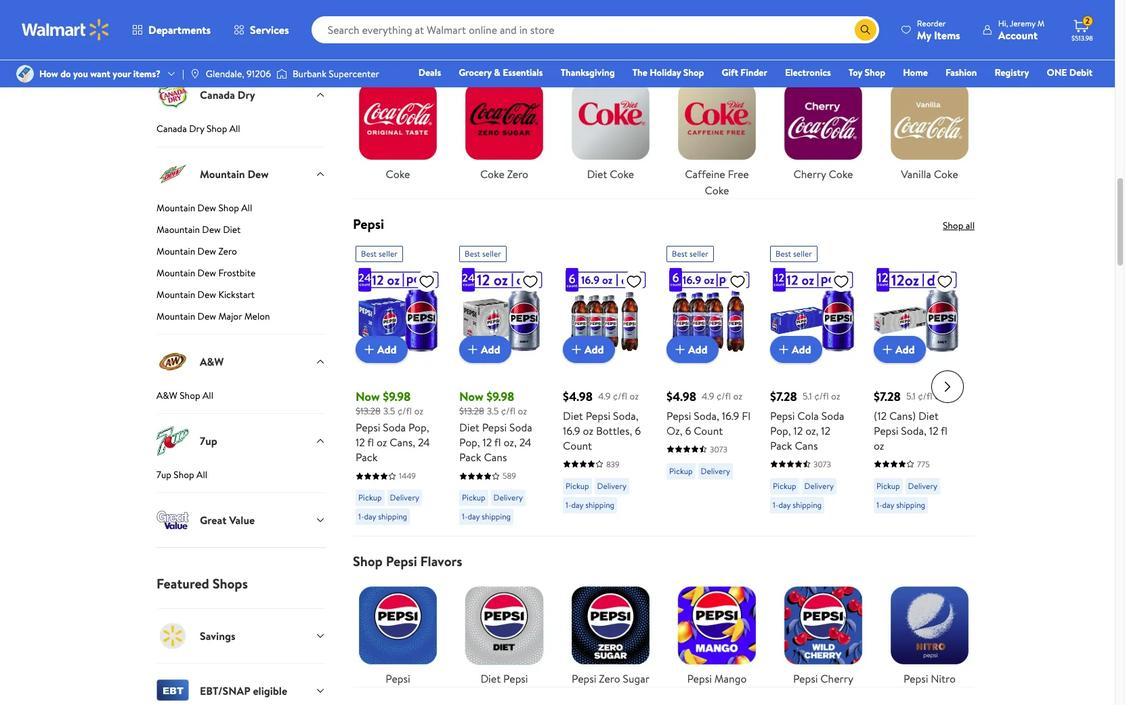 Task type: describe. For each thing, give the bounding box(es) containing it.
diet coke link
[[566, 76, 656, 182]]

list for shop pepsi flavors
[[345, 570, 983, 687]]

coke zero
[[480, 167, 528, 182]]

do
[[60, 67, 71, 81]]

fl for 5.1
[[941, 423, 948, 438]]

pepsi inside $7.28 5.1 ¢/fl oz pepsi cola soda pop, 12 oz, 12 pack cans
[[770, 408, 795, 423]]

add button for (12 cans) diet pepsi soda, 12 fl oz image
[[874, 336, 926, 363]]

dry for canada dry shop all
[[189, 122, 204, 135]]

shops
[[213, 574, 248, 593]]

pepsi inside $4.98 4.9 ¢/fl oz pepsi soda, 16.9 fl oz, 6 count
[[667, 408, 691, 423]]

mountain dew kickstart
[[156, 288, 255, 301]]

$9.98 for pepsi
[[486, 388, 514, 405]]

cans inside now $9.98 $13.28 3.5 ¢/fl oz diet pepsi soda pop, 12 fl oz, 24 pack cans
[[484, 450, 507, 465]]

a&w for a&w shop all
[[156, 389, 177, 402]]

pepsi zero sugar
[[572, 672, 650, 687]]

pepper for cream
[[169, 21, 198, 35]]

services button
[[222, 14, 301, 46]]

dr for dr pepper cream soda
[[156, 21, 167, 35]]

mountain dew shop all link
[[156, 201, 326, 220]]

cola
[[798, 408, 819, 423]]

dew for mountain dew shop all
[[198, 201, 216, 215]]

pepsi soda, 16.9 fl oz, 6 count image
[[667, 268, 751, 352]]

$13.28 for pepsi
[[356, 404, 381, 418]]

great value button
[[156, 492, 326, 547]]

add for pepsi soda, 16.9 fl oz, 6 count image
[[688, 342, 708, 357]]

¢/fl for soda
[[814, 389, 829, 403]]

your
[[113, 67, 131, 81]]

savings button
[[156, 608, 326, 663]]

dew for mountain dew zero
[[198, 245, 216, 258]]

5.1 for cola
[[803, 389, 812, 403]]

$4.98 for pepsi
[[667, 388, 696, 405]]

dr pepper cherry link
[[156, 43, 326, 67]]

toy
[[849, 66, 862, 79]]

canada for canada dry shop all
[[156, 122, 187, 135]]

clear search field text image
[[839, 24, 849, 35]]

add to cart image for (12 cans) diet pepsi soda, 12 fl oz image
[[879, 341, 896, 358]]

list for shop coke flavors
[[345, 65, 983, 198]]

soda inside $7.28 5.1 ¢/fl oz pepsi cola soda pop, 12 oz, 12 pack cans
[[822, 408, 844, 423]]

3.5 for soda
[[383, 404, 395, 418]]

best for diet pepsi soda pop, 12 fl oz, 24 pack cans image
[[465, 248, 480, 259]]

hi,
[[998, 17, 1008, 29]]

7up button
[[156, 413, 326, 468]]

oz, inside now $9.98 $13.28 3.5 ¢/fl oz diet pepsi soda pop, 12 fl oz, 24 pack cans
[[504, 435, 517, 450]]

2 $513.98
[[1072, 15, 1093, 43]]

diet coke
[[587, 167, 634, 182]]

diet inside now $9.98 $13.28 3.5 ¢/fl oz diet pepsi soda pop, 12 fl oz, 24 pack cans
[[459, 420, 480, 435]]

great value
[[200, 513, 255, 528]]

grocery
[[459, 66, 492, 79]]

best seller for pepsi soda, 16.9 fl oz, 6 count image
[[672, 248, 709, 259]]

&
[[494, 66, 501, 79]]

featured
[[156, 574, 209, 593]]

cream
[[201, 21, 228, 35]]

now for diet
[[459, 388, 484, 405]]

electronics
[[785, 66, 831, 79]]

glendale, 91206
[[206, 67, 271, 81]]

91206
[[247, 67, 271, 81]]

pepsi zero sugar link
[[566, 581, 656, 687]]

major
[[218, 310, 242, 323]]

soda inside "now $9.98 $13.28 3.5 ¢/fl oz pepsi soda pop, 12 fl oz cans, 24 pack"
[[383, 420, 406, 435]]

$4.98 for diet
[[563, 388, 593, 405]]

fl inside now $9.98 $13.28 3.5 ¢/fl oz diet pepsi soda pop, 12 fl oz, 24 pack cans
[[494, 435, 501, 450]]

mountain for mountain dew zero
[[156, 245, 195, 258]]

775
[[917, 459, 930, 470]]

services
[[250, 22, 289, 37]]

mountain dew zero link
[[156, 245, 326, 263]]

soda inside now $9.98 $13.28 3.5 ¢/fl oz diet pepsi soda pop, 12 fl oz, 24 pack cans
[[509, 420, 532, 435]]

glendale,
[[206, 67, 244, 81]]

kickstart
[[218, 288, 255, 301]]

Walmart Site-Wide search field
[[311, 16, 879, 43]]

cans)
[[889, 408, 916, 423]]

coke zero link
[[459, 76, 549, 182]]

2 vertical spatial cherry
[[821, 672, 854, 687]]

seller for pepsi cola soda pop, 12 oz, 12 pack cans image
[[793, 248, 812, 259]]

12 inside now $9.98 $13.28 3.5 ¢/fl oz diet pepsi soda pop, 12 fl oz, 24 pack cans
[[483, 435, 492, 450]]

 image for burbank supercenter
[[276, 67, 287, 81]]

pepsi nitro
[[904, 672, 956, 687]]

a&w button
[[156, 334, 326, 389]]

toy shop link
[[843, 65, 892, 80]]

mountain dew major melon
[[156, 310, 270, 323]]

16.9 inside $4.98 4.9 ¢/fl oz pepsi soda, 16.9 fl oz, 6 count
[[722, 408, 739, 423]]

16.9 inside $4.98 4.9 ¢/fl oz diet pepsi soda, 16.9 oz bottles, 6 count
[[563, 423, 580, 438]]

all inside "link"
[[241, 201, 252, 215]]

reorder my items
[[917, 17, 960, 42]]

pepsi soda pop, 12 fl oz cans, 24 pack image
[[356, 268, 440, 352]]

diet pepsi soda, 16.9 oz bottles, 6 count image
[[563, 268, 648, 352]]

caffeine
[[685, 167, 725, 182]]

reorder
[[917, 17, 946, 29]]

pepsi link
[[353, 581, 443, 687]]

12 inside $7.28 5.1 ¢/fl oz (12 cans) diet pepsi soda, 12 fl oz
[[929, 423, 939, 438]]

mountain for mountain dew
[[200, 166, 245, 181]]

dr pepper cream soda link
[[156, 21, 326, 40]]

dry for canada dry
[[238, 87, 255, 102]]

the holiday shop
[[633, 66, 704, 79]]

delivery down 839
[[597, 480, 627, 492]]

add to favorites list, pepsi soda, 16.9 fl oz, 6 count image
[[730, 273, 746, 290]]

add to favorites list, (12 cans) diet pepsi soda, 12 fl oz image
[[937, 273, 953, 290]]

thanksgiving link
[[555, 65, 621, 80]]

|
[[182, 67, 184, 81]]

ebt/snap eligible button
[[156, 663, 326, 705]]

dew for mountain dew kickstart
[[198, 288, 216, 301]]

¢/fl for diet
[[918, 389, 933, 403]]

deals link
[[412, 65, 447, 80]]

3073 for $4.98
[[710, 444, 727, 455]]

 image for glendale, 91206
[[190, 68, 200, 79]]

canada dry shop all
[[156, 122, 240, 135]]

shop all
[[943, 219, 975, 232]]

$7.28 5.1 ¢/fl oz pepsi cola soda pop, 12 oz, 12 pack cans
[[770, 388, 844, 453]]

add to favorites list, diet pepsi soda, 16.9 oz bottles, 6 count image
[[626, 273, 642, 290]]

fashion
[[946, 66, 977, 79]]

(12 cans) diet pepsi soda, 12 fl oz image
[[874, 268, 959, 352]]

mango
[[715, 672, 747, 687]]

zero inside "link"
[[218, 245, 237, 258]]

canada dry
[[200, 87, 255, 102]]

pepsi mango
[[687, 672, 747, 687]]

featured shops
[[156, 574, 248, 593]]

coke link
[[353, 76, 443, 182]]

now $9.98 $13.28 3.5 ¢/fl oz diet pepsi soda pop, 12 fl oz, 24 pack cans
[[459, 388, 532, 465]]

one debit walmart+
[[1047, 66, 1093, 98]]

pop, inside "now $9.98 $13.28 3.5 ¢/fl oz pepsi soda pop, 12 fl oz cans, 24 pack"
[[408, 420, 429, 435]]

all up the 7up dropdown button
[[203, 389, 213, 402]]

4.9 for pepsi
[[598, 389, 611, 403]]

savings
[[200, 629, 236, 643]]

my
[[917, 27, 932, 42]]

(12
[[874, 408, 887, 423]]

maountain
[[156, 223, 200, 236]]

add for (12 cans) diet pepsi soda, 12 fl oz image
[[896, 342, 915, 357]]

value
[[229, 513, 255, 528]]

pepsi cola soda pop, 12 oz, 12 pack cans image
[[770, 268, 855, 352]]

$513.98
[[1072, 33, 1093, 43]]

add to favorites list, pepsi cola soda pop, 12 oz, 12 pack cans image
[[833, 273, 850, 290]]

registry link
[[989, 65, 1035, 80]]

best for pepsi soda, 16.9 fl oz, 6 count image
[[672, 248, 688, 259]]

dew for mountain dew frostbite
[[198, 266, 216, 280]]

add button for pepsi soda, 16.9 fl oz, 6 count image
[[667, 336, 718, 363]]

add for diet pepsi soda pop, 12 fl oz, 24 pack cans image
[[481, 342, 500, 357]]

3073 for $7.28
[[814, 459, 831, 470]]

flavors for shop pepsi flavors
[[420, 552, 462, 571]]

burbank
[[293, 67, 326, 81]]

search icon image
[[860, 24, 871, 35]]

dew for mountain dew major melon
[[198, 310, 216, 323]]

toy shop
[[849, 66, 886, 79]]

melon
[[244, 310, 270, 323]]

best seller for pepsi cola soda pop, 12 oz, 12 pack cans image
[[776, 248, 812, 259]]

gift finder
[[722, 66, 767, 79]]

mountain dew frostbite
[[156, 266, 256, 280]]

best seller for diet pepsi soda pop, 12 fl oz, 24 pack cans image
[[465, 248, 501, 259]]

canada for canada dry
[[200, 87, 235, 102]]

now for pepsi
[[356, 388, 380, 405]]

add button for pepsi soda pop, 12 fl oz cans, 24 pack 'image'
[[356, 336, 408, 363]]

shop inside mountain dew shop all "link"
[[218, 201, 239, 215]]

0 vertical spatial cherry
[[201, 43, 229, 56]]

finder
[[741, 66, 767, 79]]

shop pepsi flavors
[[353, 552, 462, 571]]

shop all link
[[943, 219, 975, 232]]

pepsi mango link
[[672, 581, 762, 687]]

pop, inside now $9.98 $13.28 3.5 ¢/fl oz diet pepsi soda pop, 12 fl oz, 24 pack cans
[[459, 435, 480, 450]]

caffeine free coke link
[[672, 76, 762, 198]]

vanilla
[[901, 167, 931, 182]]

mountain for mountain dew major melon
[[156, 310, 195, 323]]

items
[[934, 27, 960, 42]]

best for pepsi cola soda pop, 12 oz, 12 pack cans image
[[776, 248, 791, 259]]

add to cart image for pepsi soda, 16.9 fl oz, 6 count image
[[672, 341, 688, 358]]

essentials
[[503, 66, 543, 79]]

pepsi inside now $9.98 $13.28 3.5 ¢/fl oz diet pepsi soda pop, 12 fl oz, 24 pack cans
[[482, 420, 507, 435]]

24 for pop,
[[418, 435, 430, 450]]

dr pepper cream soda
[[156, 21, 250, 35]]

flavors for shop coke flavors
[[419, 47, 461, 66]]

mountain dew button
[[156, 146, 326, 201]]

12 inside "now $9.98 $13.28 3.5 ¢/fl oz pepsi soda pop, 12 fl oz cans, 24 pack"
[[356, 435, 365, 450]]

shop inside canada dry shop all link
[[207, 122, 227, 135]]



Task type: locate. For each thing, give the bounding box(es) containing it.
count left 'bottles,'
[[563, 438, 592, 453]]

1 vertical spatial 7up
[[156, 468, 171, 482]]

seller up pepsi cola soda pop, 12 oz, 12 pack cans image
[[793, 248, 812, 259]]

mountain down mountain dew kickstart
[[156, 310, 195, 323]]

count
[[694, 423, 723, 438], [563, 438, 592, 453]]

seller for pepsi soda, 16.9 fl oz, 6 count image
[[690, 248, 709, 259]]

0 horizontal spatial 3073
[[710, 444, 727, 455]]

zero for coke zero
[[507, 167, 528, 182]]

add button for diet pepsi soda pop, 12 fl oz, 24 pack cans image
[[459, 336, 511, 363]]

product group
[[356, 0, 440, 26], [459, 0, 544, 26], [563, 0, 648, 26], [356, 240, 440, 531], [459, 240, 544, 531], [563, 240, 648, 531], [667, 240, 751, 531], [770, 240, 855, 531], [874, 240, 959, 531]]

$4.98 inside $4.98 4.9 ¢/fl oz pepsi soda, 16.9 fl oz, 6 count
[[667, 388, 696, 405]]

all up maountain dew diet link at the left of page
[[241, 201, 252, 215]]

2 horizontal spatial pop,
[[770, 423, 791, 438]]

deals
[[418, 66, 441, 79]]

dew up maountain dew diet
[[198, 201, 216, 215]]

the holiday shop link
[[626, 65, 710, 80]]

day
[[675, 6, 687, 18], [779, 6, 791, 18], [882, 6, 894, 18], [571, 499, 583, 511], [779, 499, 791, 511], [882, 499, 894, 511], [364, 511, 376, 523], [468, 511, 480, 523]]

¢/fl inside now $9.98 $13.28 3.5 ¢/fl oz diet pepsi soda pop, 12 fl oz, 24 pack cans
[[501, 404, 516, 418]]

4 add from the left
[[688, 342, 708, 357]]

0 horizontal spatial a&w
[[156, 389, 177, 402]]

1 vertical spatial cherry
[[794, 167, 826, 182]]

burbank supercenter
[[293, 67, 379, 81]]

one debit link
[[1041, 65, 1099, 80]]

$4.98 inside $4.98 4.9 ¢/fl oz diet pepsi soda, 16.9 oz bottles, 6 count
[[563, 388, 593, 405]]

3 seller from the left
[[690, 248, 709, 259]]

best seller up diet pepsi soda pop, 12 fl oz, 24 pack cans image
[[465, 248, 501, 259]]

0 horizontal spatial 6
[[635, 423, 641, 438]]

3 add button from the left
[[563, 336, 615, 363]]

one
[[1047, 66, 1067, 79]]

dew down mountain dew shop all
[[202, 223, 221, 236]]

cans up 589
[[484, 450, 507, 465]]

canada dry button
[[156, 67, 326, 122]]

oz, inside $7.28 5.1 ¢/fl oz pepsi cola soda pop, 12 oz, 12 pack cans
[[806, 423, 819, 438]]

best up diet pepsi soda pop, 12 fl oz, 24 pack cans image
[[465, 248, 480, 259]]

1 horizontal spatial count
[[694, 423, 723, 438]]

shop inside the "the holiday shop" link
[[683, 66, 704, 79]]

0 horizontal spatial $9.98
[[383, 388, 411, 405]]

2 horizontal spatial pack
[[770, 438, 792, 453]]

2 add to cart image from the left
[[879, 341, 896, 358]]

mountain dew kickstart link
[[156, 288, 326, 307]]

12
[[794, 423, 803, 438], [821, 423, 831, 438], [929, 423, 939, 438], [356, 435, 365, 450], [483, 435, 492, 450]]

cans down cola
[[795, 438, 818, 453]]

1 3.5 from the left
[[383, 404, 395, 418]]

3073 down $7.28 5.1 ¢/fl oz pepsi cola soda pop, 12 oz, 12 pack cans
[[814, 459, 831, 470]]

4 best from the left
[[776, 248, 791, 259]]

add to cart image for delivery
[[776, 341, 792, 358]]

1 best seller from the left
[[361, 248, 398, 259]]

1449
[[399, 470, 416, 482]]

pop, inside $7.28 5.1 ¢/fl oz pepsi cola soda pop, 12 oz, 12 pack cans
[[770, 423, 791, 438]]

5.1
[[803, 389, 812, 403], [906, 389, 916, 403]]

grocery & essentials
[[459, 66, 543, 79]]

0 horizontal spatial count
[[563, 438, 592, 453]]

shop coke flavors
[[353, 47, 461, 66]]

1 horizontal spatial add to cart image
[[879, 341, 896, 358]]

supercenter
[[329, 67, 379, 81]]

4 seller from the left
[[793, 248, 812, 259]]

1 vertical spatial pepper
[[169, 43, 198, 56]]

5.1 inside $7.28 5.1 ¢/fl oz (12 cans) diet pepsi soda, 12 fl oz
[[906, 389, 916, 403]]

pepsi inside "now $9.98 $13.28 3.5 ¢/fl oz pepsi soda pop, 12 fl oz cans, 24 pack"
[[356, 420, 380, 435]]

pack for pepsi soda pop, 12 fl oz cans, 24 pack
[[356, 450, 378, 465]]

now inside now $9.98 $13.28 3.5 ¢/fl oz diet pepsi soda pop, 12 fl oz, 24 pack cans
[[459, 388, 484, 405]]

shop inside a&w shop all link
[[180, 389, 200, 402]]

1 horizontal spatial oz,
[[806, 423, 819, 438]]

0 vertical spatial flavors
[[419, 47, 461, 66]]

1 $4.98 from the left
[[563, 388, 593, 405]]

Search search field
[[311, 16, 879, 43]]

cans
[[795, 438, 818, 453], [484, 450, 507, 465]]

soda, up 839
[[613, 408, 639, 423]]

pop, right cans,
[[459, 435, 480, 450]]

gift
[[722, 66, 738, 79]]

dew down mountain dew kickstart
[[198, 310, 216, 323]]

¢/fl inside $7.28 5.1 ¢/fl oz (12 cans) diet pepsi soda, 12 fl oz
[[918, 389, 933, 403]]

1 $7.28 from the left
[[770, 388, 797, 405]]

2 5.1 from the left
[[906, 389, 916, 403]]

now inside "now $9.98 $13.28 3.5 ¢/fl oz pepsi soda pop, 12 fl oz cans, 24 pack"
[[356, 388, 380, 405]]

best seller for pepsi soda pop, 12 fl oz cans, 24 pack 'image'
[[361, 248, 398, 259]]

best seller up pepsi soda pop, 12 fl oz cans, 24 pack 'image'
[[361, 248, 398, 259]]

delivery down $7.28 5.1 ¢/fl oz pepsi cola soda pop, 12 oz, 12 pack cans
[[805, 480, 834, 492]]

fl for $9.98
[[367, 435, 374, 450]]

best up pepsi soda, 16.9 fl oz, 6 count image
[[672, 248, 688, 259]]

1 add to cart image from the left
[[672, 341, 688, 358]]

1-
[[669, 6, 675, 18], [773, 6, 779, 18], [877, 6, 882, 18], [566, 499, 571, 511], [773, 499, 779, 511], [877, 499, 882, 511], [358, 511, 364, 523], [462, 511, 468, 523]]

add for pepsi soda pop, 12 fl oz cans, 24 pack 'image'
[[377, 342, 397, 357]]

pepsi inside $4.98 4.9 ¢/fl oz diet pepsi soda, 16.9 oz bottles, 6 count
[[586, 408, 611, 423]]

pepsi cherry link
[[778, 581, 868, 687]]

839
[[606, 459, 620, 470]]

1 horizontal spatial pop,
[[459, 435, 480, 450]]

1 horizontal spatial zero
[[507, 167, 528, 182]]

6 right 'bottles,'
[[635, 423, 641, 438]]

2 horizontal spatial fl
[[941, 423, 948, 438]]

0 horizontal spatial 5.1
[[803, 389, 812, 403]]

how
[[39, 67, 58, 81]]

pepsi cherry
[[793, 672, 854, 687]]

1 horizontal spatial 24
[[519, 435, 532, 450]]

2 horizontal spatial zero
[[599, 672, 620, 687]]

canada inside dropdown button
[[200, 87, 235, 102]]

0 vertical spatial zero
[[507, 167, 528, 182]]

all down canada dry
[[229, 122, 240, 135]]

24
[[418, 435, 430, 450], [519, 435, 532, 450]]

pepsi inside $7.28 5.1 ¢/fl oz (12 cans) diet pepsi soda, 12 fl oz
[[874, 423, 899, 438]]

2 $9.98 from the left
[[486, 388, 514, 405]]

 image
[[16, 65, 34, 83]]

diet pepsi soda pop, 12 fl oz, 24 pack cans image
[[459, 268, 544, 352]]

7up for 7up shop all
[[156, 468, 171, 482]]

1 horizontal spatial 3073
[[814, 459, 831, 470]]

1 4.9 from the left
[[598, 389, 611, 403]]

1 $9.98 from the left
[[383, 388, 411, 405]]

1 horizontal spatial 4.9
[[702, 389, 714, 403]]

0 horizontal spatial dry
[[189, 122, 204, 135]]

¢/fl inside $4.98 4.9 ¢/fl oz diet pepsi soda, 16.9 oz bottles, 6 count
[[613, 389, 627, 403]]

dr for dr pepper cherry
[[156, 43, 167, 56]]

1 5.1 from the left
[[803, 389, 812, 403]]

dry down glendale, 91206 on the top of page
[[238, 87, 255, 102]]

1 6 from the left
[[635, 423, 641, 438]]

$7.28 for pepsi
[[770, 388, 797, 405]]

2 vertical spatial zero
[[599, 672, 620, 687]]

0 horizontal spatial pop,
[[408, 420, 429, 435]]

1 vertical spatial dr
[[156, 43, 167, 56]]

dew for maountain dew diet
[[202, 223, 221, 236]]

want
[[90, 67, 110, 81]]

pack inside $7.28 5.1 ¢/fl oz pepsi cola soda pop, 12 oz, 12 pack cans
[[770, 438, 792, 453]]

count right the oz,
[[694, 423, 723, 438]]

0 horizontal spatial $4.98
[[563, 388, 593, 405]]

diet inside $4.98 4.9 ¢/fl oz diet pepsi soda, 16.9 oz bottles, 6 count
[[563, 408, 583, 423]]

oz inside $4.98 4.9 ¢/fl oz pepsi soda, 16.9 fl oz, 6 count
[[733, 389, 743, 403]]

1 horizontal spatial soda,
[[694, 408, 719, 423]]

$7.28 for (12
[[874, 388, 901, 405]]

6 right the oz,
[[685, 423, 691, 438]]

mountain up maountain
[[156, 201, 195, 215]]

2 best seller from the left
[[465, 248, 501, 259]]

¢/fl inside $7.28 5.1 ¢/fl oz pepsi cola soda pop, 12 oz, 12 pack cans
[[814, 389, 829, 403]]

1 seller from the left
[[379, 248, 398, 259]]

add to cart image for 589
[[465, 341, 481, 358]]

dew
[[248, 166, 269, 181], [198, 201, 216, 215], [202, 223, 221, 236], [198, 245, 216, 258], [198, 266, 216, 280], [198, 288, 216, 301], [198, 310, 216, 323]]

0 vertical spatial 7up
[[200, 433, 217, 448]]

16.9 left 'bottles,'
[[563, 423, 580, 438]]

1 horizontal spatial 6
[[685, 423, 691, 438]]

3 best from the left
[[672, 248, 688, 259]]

0 horizontal spatial fl
[[367, 435, 374, 450]]

list containing coke
[[345, 65, 983, 198]]

shipping
[[689, 6, 718, 18], [793, 6, 822, 18], [896, 6, 926, 18], [585, 499, 615, 511], [793, 499, 822, 511], [896, 499, 926, 511], [378, 511, 407, 523], [482, 511, 511, 523]]

24 inside now $9.98 $13.28 3.5 ¢/fl oz diet pepsi soda pop, 12 fl oz, 24 pack cans
[[519, 435, 532, 450]]

0 horizontal spatial cans
[[484, 450, 507, 465]]

best up pepsi soda pop, 12 fl oz cans, 24 pack 'image'
[[361, 248, 377, 259]]

3.5 for pepsi
[[487, 404, 499, 418]]

cans,
[[390, 435, 415, 450]]

$13.28 inside now $9.98 $13.28 3.5 ¢/fl oz diet pepsi soda pop, 12 fl oz, 24 pack cans
[[459, 404, 484, 418]]

0 horizontal spatial 24
[[418, 435, 430, 450]]

delivery down 1449
[[390, 492, 419, 504]]

2 6 from the left
[[685, 423, 691, 438]]

pack for diet pepsi soda pop, 12 fl oz, 24 pack cans
[[459, 450, 481, 465]]

$13.28
[[356, 404, 381, 418], [459, 404, 484, 418]]

2 add to cart image from the left
[[465, 341, 481, 358]]

dry down canada dry
[[189, 122, 204, 135]]

1 now from the left
[[356, 388, 380, 405]]

m
[[1038, 17, 1045, 29]]

1 horizontal spatial 7up
[[200, 433, 217, 448]]

fashion link
[[940, 65, 983, 80]]

0 horizontal spatial oz,
[[504, 435, 517, 450]]

0 horizontal spatial 4.9
[[598, 389, 611, 403]]

2 24 from the left
[[519, 435, 532, 450]]

fl inside $7.28 5.1 ¢/fl oz (12 cans) diet pepsi soda, 12 fl oz
[[941, 423, 948, 438]]

soda, inside $4.98 4.9 ¢/fl oz pepsi soda, 16.9 fl oz, 6 count
[[694, 408, 719, 423]]

list containing pepsi
[[345, 570, 983, 687]]

debit
[[1070, 66, 1093, 79]]

mountain dew major melon link
[[156, 310, 326, 334]]

1 best from the left
[[361, 248, 377, 259]]

0 vertical spatial list
[[345, 65, 983, 198]]

pop, up 1449
[[408, 420, 429, 435]]

5 add from the left
[[792, 342, 811, 357]]

2 horizontal spatial soda,
[[901, 423, 927, 438]]

1 horizontal spatial canada
[[200, 87, 235, 102]]

thanksgiving
[[561, 66, 615, 79]]

soda, inside $7.28 5.1 ¢/fl oz (12 cans) diet pepsi soda, 12 fl oz
[[901, 423, 927, 438]]

pack inside "now $9.98 $13.28 3.5 ¢/fl oz pepsi soda pop, 12 fl oz cans, 24 pack"
[[356, 450, 378, 465]]

shop inside 7up shop all link
[[174, 468, 194, 482]]

best seller up pepsi cola soda pop, 12 oz, 12 pack cans image
[[776, 248, 812, 259]]

electronics link
[[779, 65, 837, 80]]

1 horizontal spatial $4.98
[[667, 388, 696, 405]]

delivery down $4.98 4.9 ¢/fl oz pepsi soda, 16.9 fl oz, 6 count
[[701, 465, 730, 477]]

1 vertical spatial dry
[[189, 122, 204, 135]]

diet pepsi
[[481, 672, 528, 687]]

1 horizontal spatial pack
[[459, 450, 481, 465]]

next slide for product carousel list image
[[932, 371, 964, 403]]

add for pepsi cola soda pop, 12 oz, 12 pack cans image
[[792, 342, 811, 357]]

2 best from the left
[[465, 248, 480, 259]]

bottles,
[[596, 423, 632, 438]]

now
[[356, 388, 380, 405], [459, 388, 484, 405]]

2 add from the left
[[481, 342, 500, 357]]

$13.28 inside "now $9.98 $13.28 3.5 ¢/fl oz pepsi soda pop, 12 fl oz cans, 24 pack"
[[356, 404, 381, 418]]

 image right |
[[190, 68, 200, 79]]

soda, inside $4.98 4.9 ¢/fl oz diet pepsi soda, 16.9 oz bottles, 6 count
[[613, 408, 639, 423]]

 image
[[276, 67, 287, 81], [190, 68, 200, 79]]

1 horizontal spatial  image
[[276, 67, 287, 81]]

all up great
[[197, 468, 207, 482]]

3 best seller from the left
[[672, 248, 709, 259]]

dew up mountain dew frostbite
[[198, 245, 216, 258]]

holiday
[[650, 66, 681, 79]]

$4.98 4.9 ¢/fl oz pepsi soda, 16.9 fl oz, 6 count
[[667, 388, 751, 438]]

1 add button from the left
[[356, 336, 408, 363]]

diet
[[587, 167, 607, 182], [223, 223, 241, 236], [563, 408, 583, 423], [919, 408, 939, 423], [459, 420, 480, 435], [481, 672, 501, 687]]

3 add to cart image from the left
[[568, 341, 585, 358]]

0 horizontal spatial 3.5
[[383, 404, 395, 418]]

0 horizontal spatial $7.28
[[770, 388, 797, 405]]

cans inside $7.28 5.1 ¢/fl oz pepsi cola soda pop, 12 oz, 12 pack cans
[[795, 438, 818, 453]]

1 vertical spatial flavors
[[420, 552, 462, 571]]

count inside $4.98 4.9 ¢/fl oz pepsi soda, 16.9 fl oz, 6 count
[[694, 423, 723, 438]]

0 vertical spatial canada
[[200, 87, 235, 102]]

1 horizontal spatial 3.5
[[487, 404, 499, 418]]

24 inside "now $9.98 $13.28 3.5 ¢/fl oz pepsi soda pop, 12 fl oz cans, 24 pack"
[[418, 435, 430, 450]]

departments button
[[121, 14, 222, 46]]

best for pepsi soda pop, 12 fl oz cans, 24 pack 'image'
[[361, 248, 377, 259]]

pepper for cherry
[[169, 43, 198, 56]]

$4.98
[[563, 388, 593, 405], [667, 388, 696, 405]]

3073 down $4.98 4.9 ¢/fl oz pepsi soda, 16.9 fl oz, 6 count
[[710, 444, 727, 455]]

¢/fl for 16.9
[[717, 389, 731, 403]]

a&w shop all link
[[156, 389, 326, 413]]

nitro
[[931, 672, 956, 687]]

7up inside dropdown button
[[200, 433, 217, 448]]

1 horizontal spatial cans
[[795, 438, 818, 453]]

caffeine free coke
[[685, 167, 749, 198]]

pepper up dr pepper cherry
[[169, 21, 198, 35]]

a&w for a&w
[[200, 354, 224, 369]]

seller up diet pepsi soda pop, 12 fl oz, 24 pack cans image
[[482, 248, 501, 259]]

ebt/snap eligible
[[200, 683, 287, 698]]

pickup
[[669, 465, 693, 477], [566, 480, 589, 492], [773, 480, 796, 492], [877, 480, 900, 492], [358, 492, 382, 504], [462, 492, 485, 504]]

mountain down maountain
[[156, 245, 195, 258]]

4 add button from the left
[[667, 336, 718, 363]]

$7.28 inside $7.28 5.1 ¢/fl oz (12 cans) diet pepsi soda, 12 fl oz
[[874, 388, 901, 405]]

dew up mountain dew kickstart
[[198, 266, 216, 280]]

add to favorites list, diet pepsi soda pop, 12 fl oz, 24 pack cans image
[[522, 273, 539, 290]]

seller for pepsi soda pop, 12 fl oz cans, 24 pack 'image'
[[379, 248, 398, 259]]

1 $13.28 from the left
[[356, 404, 381, 418]]

3.5 inside "now $9.98 $13.28 3.5 ¢/fl oz pepsi soda pop, 12 fl oz cans, 24 pack"
[[383, 404, 395, 418]]

soda, right the oz,
[[694, 408, 719, 423]]

seller up pepsi soda pop, 12 fl oz cans, 24 pack 'image'
[[379, 248, 398, 259]]

home
[[903, 66, 928, 79]]

0 horizontal spatial $13.28
[[356, 404, 381, 418]]

0 horizontal spatial now
[[356, 388, 380, 405]]

best seller up pepsi soda, 16.9 fl oz, 6 count image
[[672, 248, 709, 259]]

2 add button from the left
[[459, 336, 511, 363]]

0 horizontal spatial pack
[[356, 450, 378, 465]]

$9.98 inside "now $9.98 $13.28 3.5 ¢/fl oz pepsi soda pop, 12 fl oz cans, 24 pack"
[[383, 388, 411, 405]]

pepper down departments
[[169, 43, 198, 56]]

zero for pepsi zero sugar
[[599, 672, 620, 687]]

1 horizontal spatial $13.28
[[459, 404, 484, 418]]

cherry coke link
[[778, 76, 868, 182]]

¢/fl inside "now $9.98 $13.28 3.5 ¢/fl oz pepsi soda pop, 12 fl oz cans, 24 pack"
[[398, 404, 412, 418]]

mountain up mountain dew shop all
[[200, 166, 245, 181]]

0 horizontal spatial zero
[[218, 245, 237, 258]]

3 add from the left
[[585, 342, 604, 357]]

soda right cream
[[230, 21, 250, 35]]

1 horizontal spatial 5.1
[[906, 389, 916, 403]]

add to cart image for 1449
[[361, 341, 377, 358]]

canada down |
[[156, 122, 187, 135]]

1 pepper from the top
[[169, 21, 198, 35]]

mountain for mountain dew frostbite
[[156, 266, 195, 280]]

a&w shop all
[[156, 389, 213, 402]]

6 add button from the left
[[874, 336, 926, 363]]

mountain dew shop all
[[156, 201, 252, 215]]

soda, up 775
[[901, 423, 927, 438]]

5.1 inside $7.28 5.1 ¢/fl oz pepsi cola soda pop, 12 oz, 12 pack cans
[[803, 389, 812, 403]]

5.1 up cans)
[[906, 389, 916, 403]]

add button for pepsi cola soda pop, 12 oz, 12 pack cans image
[[770, 336, 822, 363]]

oz, right fl
[[806, 423, 819, 438]]

¢/fl inside $4.98 4.9 ¢/fl oz pepsi soda, 16.9 fl oz, 6 count
[[717, 389, 731, 403]]

6 inside $4.98 4.9 ¢/fl oz diet pepsi soda, 16.9 oz bottles, 6 count
[[635, 423, 641, 438]]

$7.28 inside $7.28 5.1 ¢/fl oz pepsi cola soda pop, 12 oz, 12 pack cans
[[770, 388, 797, 405]]

1 horizontal spatial a&w
[[200, 354, 224, 369]]

6 add from the left
[[896, 342, 915, 357]]

0 vertical spatial pepper
[[169, 21, 198, 35]]

gift finder link
[[716, 65, 774, 80]]

best
[[361, 248, 377, 259], [465, 248, 480, 259], [672, 248, 688, 259], [776, 248, 791, 259]]

dr down departments
[[156, 43, 167, 56]]

0 horizontal spatial canada
[[156, 122, 187, 135]]

departments
[[148, 22, 211, 37]]

2 4.9 from the left
[[702, 389, 714, 403]]

2 seller from the left
[[482, 248, 501, 259]]

home link
[[897, 65, 934, 80]]

$9.98
[[383, 388, 411, 405], [486, 388, 514, 405]]

pop, left cola
[[770, 423, 791, 438]]

add to cart image
[[361, 341, 377, 358], [465, 341, 481, 358], [568, 341, 585, 358], [776, 341, 792, 358]]

shop inside toy shop link
[[865, 66, 886, 79]]

seller up pepsi soda, 16.9 fl oz, 6 count image
[[690, 248, 709, 259]]

dew inside dropdown button
[[248, 166, 269, 181]]

1 horizontal spatial fl
[[494, 435, 501, 450]]

1 horizontal spatial dry
[[238, 87, 255, 102]]

a&w inside dropdown button
[[200, 354, 224, 369]]

2 list from the top
[[345, 570, 983, 687]]

4 best seller from the left
[[776, 248, 812, 259]]

pack inside now $9.98 $13.28 3.5 ¢/fl oz diet pepsi soda pop, 12 fl oz, 24 pack cans
[[459, 450, 481, 465]]

oz inside now $9.98 $13.28 3.5 ¢/fl oz diet pepsi soda pop, 12 fl oz, 24 pack cans
[[518, 404, 527, 418]]

flavors
[[419, 47, 461, 66], [420, 552, 462, 571]]

mountain down mountain dew frostbite
[[156, 288, 195, 301]]

mountain inside dropdown button
[[200, 166, 245, 181]]

0 horizontal spatial 16.9
[[563, 423, 580, 438]]

¢/fl
[[613, 389, 627, 403], [717, 389, 731, 403], [814, 389, 829, 403], [918, 389, 933, 403], [398, 404, 412, 418], [501, 404, 516, 418]]

registry
[[995, 66, 1029, 79]]

walmart image
[[22, 19, 110, 41]]

fl inside "now $9.98 $13.28 3.5 ¢/fl oz pepsi soda pop, 12 fl oz cans, 24 pack"
[[367, 435, 374, 450]]

1 add from the left
[[377, 342, 397, 357]]

2 now from the left
[[459, 388, 484, 405]]

1 add to cart image from the left
[[361, 341, 377, 358]]

add for diet pepsi soda, 16.9 oz bottles, 6 count image on the right top of the page
[[585, 342, 604, 357]]

0 horizontal spatial soda,
[[613, 408, 639, 423]]

5.1 for cans)
[[906, 389, 916, 403]]

1 horizontal spatial 16.9
[[722, 408, 739, 423]]

1 vertical spatial 3073
[[814, 459, 831, 470]]

$4.98 4.9 ¢/fl oz diet pepsi soda, 16.9 oz bottles, 6 count
[[563, 388, 641, 453]]

5.1 up cola
[[803, 389, 812, 403]]

oz inside $7.28 5.1 ¢/fl oz pepsi cola soda pop, 12 oz, 12 pack cans
[[831, 389, 840, 403]]

1 vertical spatial canada
[[156, 122, 187, 135]]

2 $13.28 from the left
[[459, 404, 484, 418]]

$9.98 inside now $9.98 $13.28 3.5 ¢/fl oz diet pepsi soda pop, 12 fl oz, 24 pack cans
[[486, 388, 514, 405]]

0 vertical spatial dry
[[238, 87, 255, 102]]

2
[[1086, 15, 1090, 27]]

1 24 from the left
[[418, 435, 430, 450]]

oz,
[[667, 423, 683, 438]]

dew down mountain dew frostbite
[[198, 288, 216, 301]]

how do you want your items?
[[39, 67, 161, 81]]

2 3.5 from the left
[[487, 404, 499, 418]]

4.9 for soda,
[[702, 389, 714, 403]]

coke inside caffeine free coke
[[705, 183, 729, 198]]

mountain dew frostbite link
[[156, 266, 326, 285]]

0 vertical spatial a&w
[[200, 354, 224, 369]]

canada dry shop all link
[[156, 122, 326, 146]]

best up pepsi cola soda pop, 12 oz, 12 pack cans image
[[776, 248, 791, 259]]

delivery down 589
[[494, 492, 523, 504]]

24 for soda
[[519, 435, 532, 450]]

soda up 589
[[509, 420, 532, 435]]

1 vertical spatial list
[[345, 570, 983, 687]]

coke
[[386, 47, 416, 66], [386, 167, 410, 182], [480, 167, 505, 182], [610, 167, 634, 182], [829, 167, 853, 182], [934, 167, 958, 182], [705, 183, 729, 198]]

6 inside $4.98 4.9 ¢/fl oz pepsi soda, 16.9 fl oz, 6 count
[[685, 423, 691, 438]]

add to favorites list, pepsi soda pop, 12 fl oz cans, 24 pack image
[[419, 273, 435, 290]]

fl
[[742, 408, 751, 423]]

1 horizontal spatial $9.98
[[486, 388, 514, 405]]

5 add button from the left
[[770, 336, 822, 363]]

1 list from the top
[[345, 65, 983, 198]]

0 vertical spatial 3073
[[710, 444, 727, 455]]

dew up mountain dew shop all "link"
[[248, 166, 269, 181]]

seller for diet pepsi soda pop, 12 fl oz, 24 pack cans image
[[482, 248, 501, 259]]

delivery down 775
[[908, 480, 938, 492]]

1 dr from the top
[[156, 21, 167, 35]]

 image right 91206
[[276, 67, 287, 81]]

7up for 7up
[[200, 433, 217, 448]]

add button for diet pepsi soda, 16.9 oz bottles, 6 count image on the right top of the page
[[563, 336, 615, 363]]

canada down glendale,
[[200, 87, 235, 102]]

0 horizontal spatial  image
[[190, 68, 200, 79]]

mountain down mountain dew zero
[[156, 266, 195, 280]]

2 $4.98 from the left
[[667, 388, 696, 405]]

maountain dew diet
[[156, 223, 241, 236]]

count inside $4.98 4.9 ¢/fl oz diet pepsi soda, 16.9 oz bottles, 6 count
[[563, 438, 592, 453]]

dr up dr pepper cherry
[[156, 21, 167, 35]]

list
[[345, 65, 983, 198], [345, 570, 983, 687]]

0 horizontal spatial add to cart image
[[672, 341, 688, 358]]

3.5 inside now $9.98 $13.28 3.5 ¢/fl oz diet pepsi soda pop, 12 fl oz, 24 pack cans
[[487, 404, 499, 418]]

mountain for mountain dew shop all
[[156, 201, 195, 215]]

add to cart image
[[672, 341, 688, 358], [879, 341, 896, 358]]

dew for mountain dew
[[248, 166, 269, 181]]

diet inside $7.28 5.1 ¢/fl oz (12 cans) diet pepsi soda, 12 fl oz
[[919, 408, 939, 423]]

4.9 inside $4.98 4.9 ¢/fl oz pepsi soda, 16.9 fl oz, 6 count
[[702, 389, 714, 403]]

1 vertical spatial zero
[[218, 245, 237, 258]]

mountain dew
[[200, 166, 269, 181]]

soda up 1449
[[383, 420, 406, 435]]

1 horizontal spatial now
[[459, 388, 484, 405]]

mountain for mountain dew kickstart
[[156, 288, 195, 301]]

2 pepper from the top
[[169, 43, 198, 56]]

1-day shipping
[[669, 6, 718, 18], [773, 6, 822, 18], [877, 6, 926, 18], [566, 499, 615, 511], [773, 499, 822, 511], [877, 499, 926, 511], [358, 511, 407, 523], [462, 511, 511, 523]]

oz, up 589
[[504, 435, 517, 450]]

1 vertical spatial a&w
[[156, 389, 177, 402]]

0 horizontal spatial 7up
[[156, 468, 171, 482]]

1 horizontal spatial $7.28
[[874, 388, 901, 405]]

2 $7.28 from the left
[[874, 388, 901, 405]]

$13.28 for diet
[[459, 404, 484, 418]]

dry inside dropdown button
[[238, 87, 255, 102]]

add button
[[356, 336, 408, 363], [459, 336, 511, 363], [563, 336, 615, 363], [667, 336, 718, 363], [770, 336, 822, 363], [874, 336, 926, 363]]

16.9 left fl
[[722, 408, 739, 423]]

¢/fl for soda,
[[613, 389, 627, 403]]

4 add to cart image from the left
[[776, 341, 792, 358]]

0 vertical spatial dr
[[156, 21, 167, 35]]

soda right cola
[[822, 408, 844, 423]]

2 dr from the top
[[156, 43, 167, 56]]

$9.98 for soda
[[383, 388, 411, 405]]

4.9 inside $4.98 4.9 ¢/fl oz diet pepsi soda, 16.9 oz bottles, 6 count
[[598, 389, 611, 403]]



Task type: vqa. For each thing, say whether or not it's contained in the screenshot.
"Dew" inside maountain dew diet link
yes



